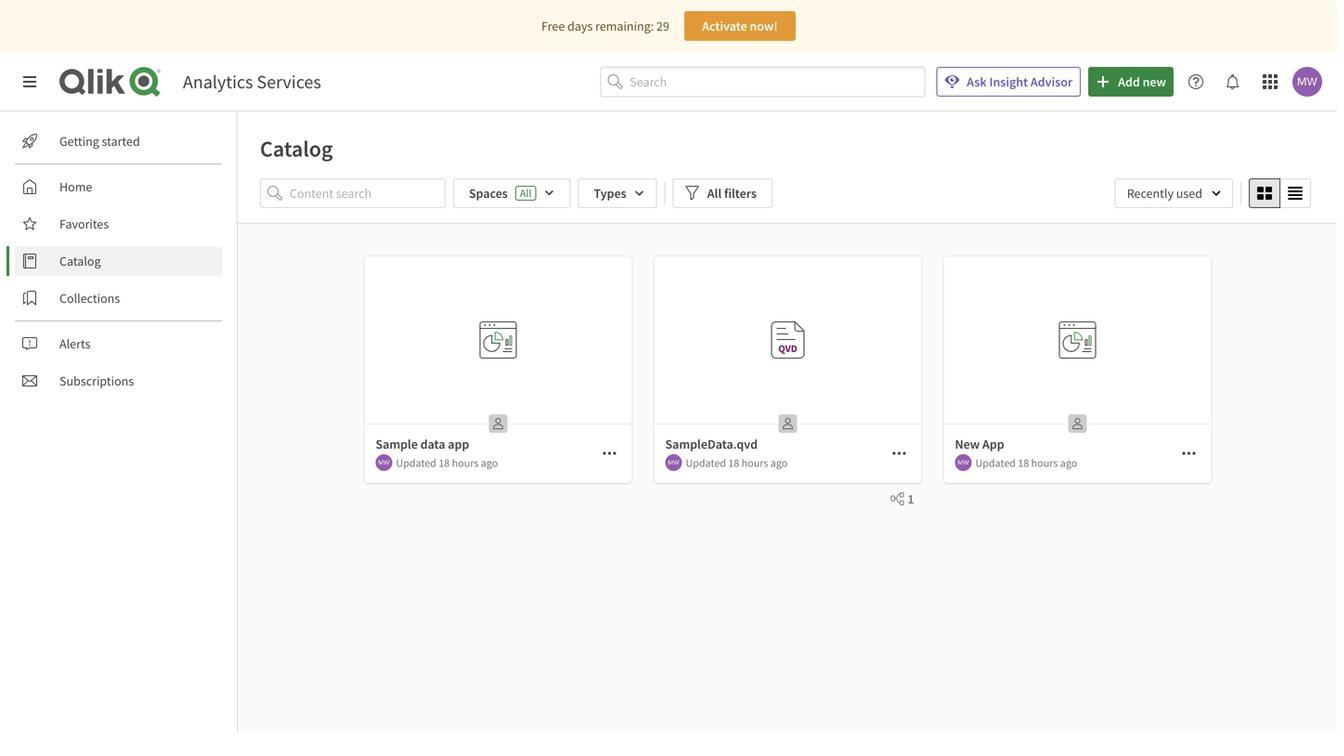 Task type: locate. For each thing, give the bounding box(es) containing it.
catalog down the services
[[260, 135, 333, 163]]

1 horizontal spatial all
[[708, 185, 722, 202]]

remaining:
[[596, 18, 654, 34]]

0 horizontal spatial maria williams element
[[376, 454, 392, 471]]

0 horizontal spatial all
[[520, 186, 532, 200]]

updated 18 hours ago
[[396, 455, 498, 470], [686, 455, 788, 470], [976, 455, 1078, 470]]

updated 18 hours ago for sample data app
[[396, 455, 498, 470]]

all left filters
[[708, 185, 722, 202]]

1 horizontal spatial personal element
[[773, 409, 803, 438]]

2 horizontal spatial 18
[[1018, 455, 1030, 470]]

3 maria williams element from the left
[[955, 454, 972, 471]]

0 horizontal spatial catalog
[[59, 253, 101, 269]]

types button
[[578, 178, 657, 208]]

1 horizontal spatial hours
[[742, 455, 769, 470]]

new
[[1143, 73, 1167, 90]]

maria williams image
[[1293, 67, 1323, 97], [376, 454, 392, 471], [666, 454, 682, 471], [955, 454, 972, 471]]

1 horizontal spatial ago
[[771, 455, 788, 470]]

1 ago from the left
[[481, 455, 498, 470]]

add new button
[[1089, 67, 1174, 97]]

sampledata.qvd
[[769, 405, 846, 419], [666, 436, 758, 452]]

2 more actions image from the left
[[892, 446, 907, 461]]

add new
[[1119, 73, 1167, 90]]

catalog down favorites
[[59, 253, 101, 269]]

0 horizontal spatial updated 18 hours ago
[[396, 455, 498, 470]]

more actions image
[[602, 446, 617, 461], [892, 446, 907, 461]]

recently
[[1127, 185, 1174, 202]]

2 ago from the left
[[771, 455, 788, 470]]

1 vertical spatial catalog
[[59, 253, 101, 269]]

searchbar element
[[600, 67, 926, 97]]

hours for new app
[[1032, 455, 1058, 470]]

collections link
[[15, 283, 223, 313]]

1 more actions image from the left
[[602, 446, 617, 461]]

insight
[[990, 73, 1028, 90]]

favorites link
[[15, 209, 223, 239]]

activate now! link
[[685, 11, 796, 41]]

filters
[[724, 185, 757, 202]]

1 updated 18 hours ago from the left
[[396, 455, 498, 470]]

18 for sampledata.qvd
[[729, 455, 740, 470]]

app
[[983, 436, 1005, 452]]

0 vertical spatial catalog
[[260, 135, 333, 163]]

close sidebar menu image
[[22, 74, 37, 89]]

advisor
[[1031, 73, 1073, 90]]

updated 18 hours ago for sampledata.qvd
[[686, 455, 788, 470]]

1 personal element from the left
[[484, 409, 513, 438]]

0 horizontal spatial updated
[[396, 455, 437, 470]]

29
[[657, 18, 670, 34]]

updated for sampledata.qvd
[[686, 455, 726, 470]]

catalog
[[260, 135, 333, 163], [59, 253, 101, 269]]

hours for sample data app
[[452, 455, 479, 470]]

3 18 from the left
[[1018, 455, 1030, 470]]

1
[[908, 490, 915, 507]]

more actions image
[[1182, 446, 1197, 461]]

18 for new app
[[1018, 455, 1030, 470]]

more actions image for sampledata.qvd
[[892, 446, 907, 461]]

maria williams image for sampledata.qvd
[[666, 454, 682, 471]]

getting started link
[[15, 126, 223, 156]]

3 ago from the left
[[1061, 455, 1078, 470]]

1 horizontal spatial 18
[[729, 455, 740, 470]]

catalog link
[[15, 246, 223, 276]]

0 horizontal spatial 18
[[439, 455, 450, 470]]

1 updated from the left
[[396, 455, 437, 470]]

2 horizontal spatial personal element
[[1063, 409, 1093, 438]]

2 updated 18 hours ago from the left
[[686, 455, 788, 470]]

3 updated 18 hours ago from the left
[[976, 455, 1078, 470]]

1 vertical spatial sampledata.qvd
[[666, 436, 758, 452]]

1 button
[[884, 490, 915, 507]]

used
[[1177, 185, 1203, 202]]

personal element for new app
[[1063, 409, 1093, 438]]

maria williams element
[[376, 454, 392, 471], [666, 454, 682, 471], [955, 454, 972, 471]]

all inside dropdown button
[[708, 185, 722, 202]]

1 horizontal spatial updated
[[686, 455, 726, 470]]

getting
[[59, 133, 99, 150]]

18
[[439, 455, 450, 470], [729, 455, 740, 470], [1018, 455, 1030, 470]]

0 horizontal spatial sampledata.qvd
[[666, 436, 758, 452]]

0 horizontal spatial ago
[[481, 455, 498, 470]]

recently used
[[1127, 185, 1203, 202]]

maria williams element for sampledata.qvd
[[666, 454, 682, 471]]

0 vertical spatial sampledata.qvd
[[769, 405, 846, 419]]

3 updated from the left
[[976, 455, 1016, 470]]

3 hours from the left
[[1032, 455, 1058, 470]]

0 horizontal spatial more actions image
[[602, 446, 617, 461]]

new
[[955, 436, 980, 452]]

home link
[[15, 172, 223, 202]]

maria williams image for sample data app
[[376, 454, 392, 471]]

0 horizontal spatial personal element
[[484, 409, 513, 438]]

1 horizontal spatial sampledata.qvd
[[769, 405, 846, 419]]

maria williams element for new app
[[955, 454, 972, 471]]

subscriptions link
[[15, 366, 223, 396]]

2 maria williams element from the left
[[666, 454, 682, 471]]

ago
[[481, 455, 498, 470], [771, 455, 788, 470], [1061, 455, 1078, 470]]

activate
[[702, 18, 747, 34]]

maria williams element for sample data app
[[376, 454, 392, 471]]

personal element
[[484, 409, 513, 438], [773, 409, 803, 438], [1063, 409, 1093, 438]]

hours
[[452, 455, 479, 470], [742, 455, 769, 470], [1032, 455, 1058, 470]]

2 hours from the left
[[742, 455, 769, 470]]

updated
[[396, 455, 437, 470], [686, 455, 726, 470], [976, 455, 1016, 470]]

2 personal element from the left
[[773, 409, 803, 438]]

2 horizontal spatial updated
[[976, 455, 1016, 470]]

2 horizontal spatial hours
[[1032, 455, 1058, 470]]

all right spaces
[[520, 186, 532, 200]]

2 horizontal spatial updated 18 hours ago
[[976, 455, 1078, 470]]

3 personal element from the left
[[1063, 409, 1093, 438]]

1 horizontal spatial catalog
[[260, 135, 333, 163]]

1 maria williams element from the left
[[376, 454, 392, 471]]

2 horizontal spatial maria williams element
[[955, 454, 972, 471]]

personal element for sample data app
[[484, 409, 513, 438]]

1 horizontal spatial updated 18 hours ago
[[686, 455, 788, 470]]

all for all
[[520, 186, 532, 200]]

all
[[708, 185, 722, 202], [520, 186, 532, 200]]

activate now!
[[702, 18, 778, 34]]

1 horizontal spatial maria williams element
[[666, 454, 682, 471]]

1 hours from the left
[[452, 455, 479, 470]]

add
[[1119, 73, 1141, 90]]

1 18 from the left
[[439, 455, 450, 470]]

2 18 from the left
[[729, 455, 740, 470]]

1 horizontal spatial more actions image
[[892, 446, 907, 461]]

hours for sampledata.qvd
[[742, 455, 769, 470]]

2 horizontal spatial ago
[[1061, 455, 1078, 470]]

2 updated from the left
[[686, 455, 726, 470]]

0 horizontal spatial hours
[[452, 455, 479, 470]]

new app
[[955, 436, 1005, 452]]



Task type: describe. For each thing, give the bounding box(es) containing it.
ask insight advisor button
[[937, 67, 1081, 97]]

collections
[[59, 290, 120, 307]]

updated for new app
[[976, 455, 1016, 470]]

all for all filters
[[708, 185, 722, 202]]

more actions image for sample data app
[[602, 446, 617, 461]]

now!
[[750, 18, 778, 34]]

Recently used field
[[1115, 178, 1234, 208]]

analytics services
[[183, 70, 321, 93]]

alerts
[[59, 335, 91, 352]]

days
[[568, 18, 593, 34]]

types
[[594, 185, 627, 202]]

personal element for sampledata.qvd
[[773, 409, 803, 438]]

Content search text field
[[290, 178, 446, 208]]

sample
[[376, 436, 418, 452]]

updated for sample data app
[[396, 455, 437, 470]]

app
[[448, 436, 470, 452]]

catalog inside navigation pane element
[[59, 253, 101, 269]]

favorites
[[59, 216, 109, 232]]

updated 18 hours ago for new app
[[976, 455, 1078, 470]]

home
[[59, 178, 92, 195]]

analytics services element
[[183, 70, 321, 93]]

ask
[[967, 73, 987, 90]]

all filters button
[[673, 178, 773, 208]]

ago for sampledata.qvd
[[771, 455, 788, 470]]

18 for sample data app
[[439, 455, 450, 470]]

free
[[542, 18, 565, 34]]

Search text field
[[630, 67, 926, 97]]

filters region
[[238, 175, 1338, 223]]

subscriptions
[[59, 373, 134, 389]]

ask insight advisor
[[967, 73, 1073, 90]]

started
[[102, 133, 140, 150]]

alerts link
[[15, 329, 223, 359]]

analytics
[[183, 70, 253, 93]]

free days remaining: 29
[[542, 18, 670, 34]]

maria williams image for new app
[[955, 454, 972, 471]]

spaces
[[469, 185, 508, 202]]

navigation pane element
[[0, 119, 237, 403]]

all filters
[[708, 185, 757, 202]]

data
[[421, 436, 446, 452]]

getting started
[[59, 133, 140, 150]]

sample data app
[[376, 436, 470, 452]]

ago for new app
[[1061, 455, 1078, 470]]

switch view group
[[1249, 178, 1312, 208]]

services
[[257, 70, 321, 93]]

ago for sample data app
[[481, 455, 498, 470]]



Task type: vqa. For each thing, say whether or not it's contained in the screenshot.
stores
no



